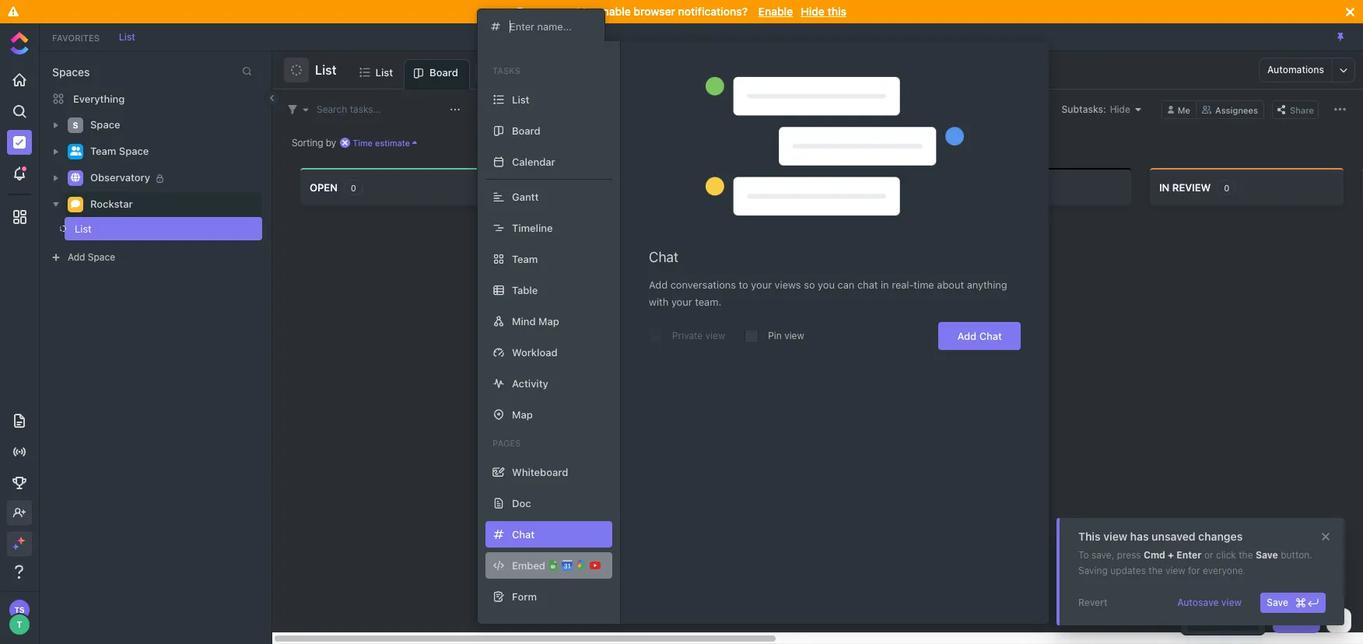 Task type: describe. For each thing, give the bounding box(es) containing it.
list button
[[309, 53, 337, 87]]

this
[[828, 5, 847, 18]]

layout.
[[803, 91, 831, 101]]

list inside 'button'
[[315, 63, 337, 77]]

conversations
[[671, 279, 736, 291]]

open
[[310, 181, 338, 193]]

so
[[804, 279, 815, 291]]

spaces
[[52, 65, 90, 79]]

1 vertical spatial map
[[512, 408, 533, 421]]

want
[[556, 5, 580, 18]]

unsaved
[[1152, 530, 1196, 543]]

everything link
[[40, 86, 272, 111]]

board link
[[430, 60, 465, 89]]

observatory
[[90, 171, 150, 184]]

add for add conversations to your views so you can chat in real-time about anything with your team.
[[649, 279, 668, 291]]

0 for open
[[351, 183, 356, 193]]

real-
[[892, 279, 914, 291]]

team for team
[[512, 253, 538, 265]]

anything
[[967, 279, 1008, 291]]

share button
[[1273, 100, 1319, 119]]

favorites
[[52, 32, 99, 42]]

in inside add conversations to your views so you can chat in real-time about anything with your team.
[[881, 279, 889, 291]]

whiteboard
[[512, 466, 568, 478]]

add space
[[68, 251, 115, 263]]

me button
[[1162, 100, 1197, 119]]

0 horizontal spatial the
[[787, 91, 800, 101]]

everything
[[73, 92, 125, 105]]

estimate
[[375, 137, 410, 148]]

revert button
[[1073, 593, 1114, 613]]

me
[[1178, 105, 1191, 115]]

timeline
[[512, 221, 553, 234]]

sorting
[[292, 137, 323, 148]]

sorting by
[[292, 137, 336, 148]]

space for add space
[[88, 251, 115, 263]]

1 horizontal spatial your
[[751, 279, 772, 291]]

time
[[353, 137, 373, 148]]

doc
[[512, 497, 531, 509]]

tasks
[[493, 65, 520, 76]]

team space link
[[90, 139, 252, 164]]

for
[[1189, 565, 1201, 577]]

comment image
[[71, 200, 80, 209]]

0 for in progress
[[815, 183, 821, 193]]

user group image
[[70, 147, 81, 156]]

or reload
[[857, 91, 894, 101]]

team space
[[90, 145, 149, 157]]

or inside "this view has unsaved changes to save, press cmd + enter or click the save button. saving updates the view for everyone."
[[1205, 550, 1214, 561]]

pages
[[493, 438, 521, 448]]

globe image
[[71, 173, 80, 182]]

time
[[914, 279, 935, 291]]

embed
[[512, 559, 546, 572]]

activity
[[512, 377, 549, 390]]

add chat
[[958, 330, 1003, 342]]

do
[[517, 5, 531, 18]]

reload
[[869, 91, 894, 101]]

1 vertical spatial list link
[[376, 59, 399, 89]]

everyone.
[[1203, 565, 1246, 577]]

list right 'favorites'
[[119, 31, 135, 42]]

hide
[[801, 5, 825, 18]]

you changed the layout.
[[730, 91, 831, 101]]

in for in progress
[[735, 181, 745, 193]]

press
[[1117, 550, 1142, 561]]

notifications?
[[678, 5, 748, 18]]

automations
[[1268, 64, 1325, 76]]

pin view
[[768, 330, 805, 342]]

team for team space
[[90, 145, 116, 157]]

observatory link
[[90, 166, 252, 191]]

0 vertical spatial list link
[[111, 31, 143, 42]]

spaces link
[[40, 65, 90, 79]]

add conversations to your views so you can chat in real-time about anything with your team.
[[649, 279, 1008, 308]]

0 for in review
[[1224, 183, 1230, 193]]

cmd
[[1144, 550, 1166, 561]]

views
[[775, 279, 801, 291]]

gantt
[[512, 190, 539, 203]]

form
[[512, 590, 537, 603]]

view down the +
[[1166, 565, 1186, 577]]



Task type: vqa. For each thing, say whether or not it's contained in the screenshot.
dialog
no



Task type: locate. For each thing, give the bounding box(es) containing it.
1 vertical spatial chat
[[980, 330, 1003, 342]]

0 vertical spatial your
[[751, 279, 772, 291]]

or left click
[[1205, 550, 1214, 561]]

space for team space
[[119, 145, 149, 157]]

0 horizontal spatial chat
[[649, 249, 679, 265]]

you
[[730, 91, 746, 101]]

private view
[[673, 330, 726, 342]]

view right private
[[706, 330, 726, 342]]

share
[[1291, 105, 1315, 115]]

board left "view" dropdown button
[[430, 66, 458, 79]]

in review
[[1160, 181, 1211, 193]]

1 horizontal spatial board
[[512, 124, 541, 137]]

2 0 from the left
[[815, 183, 821, 193]]

in for in review
[[1160, 181, 1170, 193]]

space down rockstar
[[88, 251, 115, 263]]

you
[[534, 5, 553, 18], [818, 279, 835, 291]]

2 horizontal spatial add
[[958, 330, 977, 342]]

1 horizontal spatial add
[[649, 279, 668, 291]]

team inside the team space link
[[90, 145, 116, 157]]

automations button
[[1260, 58, 1333, 82]]

save
[[1256, 550, 1279, 561], [1267, 597, 1289, 609]]

team.
[[695, 296, 722, 308]]

1 vertical spatial to
[[739, 279, 749, 291]]

2 vertical spatial space
[[88, 251, 115, 263]]

autosave view
[[1178, 597, 1242, 609]]

2 vertical spatial add
[[958, 330, 977, 342]]

0 vertical spatial map
[[539, 315, 559, 327]]

enter
[[1177, 550, 1202, 561]]

0 right progress
[[815, 183, 821, 193]]

or left reload
[[857, 91, 865, 101]]

2 horizontal spatial in
[[1160, 181, 1170, 193]]

time estimate
[[353, 137, 410, 148]]

board up calendar
[[512, 124, 541, 137]]

0 vertical spatial chat
[[649, 249, 679, 265]]

save button
[[1261, 593, 1326, 613]]

space up observatory
[[119, 145, 149, 157]]

calendar
[[512, 155, 556, 168]]

view for autosave
[[1222, 597, 1242, 609]]

0 horizontal spatial to
[[583, 5, 594, 18]]

list link right 'favorites'
[[111, 31, 143, 42]]

table
[[512, 284, 538, 296]]

rockstar link
[[90, 192, 252, 217]]

view up save,
[[1104, 530, 1128, 543]]

list down the "comment" icon
[[75, 223, 92, 235]]

0 horizontal spatial team
[[90, 145, 116, 157]]

review
[[1173, 181, 1211, 193]]

changes
[[1199, 530, 1243, 543]]

0 horizontal spatial add
[[68, 251, 85, 263]]

browser
[[634, 5, 676, 18]]

add up with
[[649, 279, 668, 291]]

1 horizontal spatial map
[[539, 315, 559, 327]]

enable
[[597, 5, 631, 18]]

0 vertical spatial board
[[430, 66, 458, 79]]

button.
[[1281, 550, 1313, 561]]

0
[[351, 183, 356, 193], [815, 183, 821, 193], [1224, 183, 1230, 193]]

0 vertical spatial you
[[534, 5, 553, 18]]

changed
[[748, 91, 784, 101]]

list link
[[111, 31, 143, 42], [376, 59, 399, 89], [60, 217, 237, 241]]

1 vertical spatial save
[[1267, 597, 1289, 609]]

1 horizontal spatial 0
[[815, 183, 821, 193]]

save down button.
[[1267, 597, 1289, 609]]

3 0 from the left
[[1224, 183, 1230, 193]]

2 horizontal spatial 0
[[1224, 183, 1230, 193]]

search tasks...
[[317, 103, 382, 115]]

view right pin
[[785, 330, 805, 342]]

has
[[1131, 530, 1149, 543]]

do you want to enable browser notifications? enable hide this
[[517, 5, 847, 18]]

in right chat
[[881, 279, 889, 291]]

enable
[[759, 5, 793, 18]]

chat up with
[[649, 249, 679, 265]]

view for private
[[706, 330, 726, 342]]

view
[[706, 330, 726, 342], [785, 330, 805, 342], [1104, 530, 1128, 543], [1166, 565, 1186, 577], [1222, 597, 1242, 609]]

+
[[1168, 550, 1175, 561]]

save inside button
[[1267, 597, 1289, 609]]

1 vertical spatial you
[[818, 279, 835, 291]]

in left review on the right top of the page
[[1160, 181, 1170, 193]]

1 vertical spatial team
[[512, 253, 538, 265]]

autosave view button
[[1172, 593, 1249, 613]]

list down view
[[512, 93, 530, 105]]

team right 'user group' icon
[[90, 145, 116, 157]]

1 vertical spatial board
[[512, 124, 541, 137]]

1 horizontal spatial or
[[1205, 550, 1214, 561]]

1 horizontal spatial chat
[[980, 330, 1003, 342]]

updates
[[1111, 565, 1146, 577]]

1 horizontal spatial you
[[818, 279, 835, 291]]

to right want
[[583, 5, 594, 18]]

click
[[1217, 550, 1237, 561]]

chat down anything
[[980, 330, 1003, 342]]

to inside add conversations to your views so you can chat in real-time about anything with your team.
[[739, 279, 749, 291]]

add for add space
[[68, 251, 85, 263]]

assignees
[[1216, 105, 1259, 115]]

add down about
[[958, 330, 977, 342]]

1 vertical spatial your
[[672, 296, 692, 308]]

view button
[[477, 59, 529, 90]]

1 vertical spatial add
[[649, 279, 668, 291]]

the left layout.
[[787, 91, 800, 101]]

map right mind
[[539, 315, 559, 327]]

0 horizontal spatial you
[[534, 5, 553, 18]]

Enter name... field
[[508, 19, 592, 33]]

the down cmd
[[1149, 565, 1163, 577]]

0 vertical spatial add
[[68, 251, 85, 263]]

0 right review on the right top of the page
[[1224, 183, 1230, 193]]

0 horizontal spatial or
[[857, 91, 865, 101]]

in progress
[[735, 181, 802, 193]]

chat
[[858, 279, 878, 291]]

this
[[1079, 530, 1101, 543]]

you right so
[[818, 279, 835, 291]]

progress
[[748, 181, 802, 193]]

saving
[[1079, 565, 1108, 577]]

with
[[649, 296, 669, 308]]

save,
[[1092, 550, 1115, 561]]

team up table on the left top of page
[[512, 253, 538, 265]]

space
[[90, 118, 120, 131], [119, 145, 149, 157], [88, 251, 115, 263]]

0 horizontal spatial board
[[430, 66, 458, 79]]

list
[[119, 31, 135, 42], [315, 63, 337, 77], [376, 66, 393, 78], [512, 93, 530, 105], [75, 223, 92, 235]]

save left button.
[[1256, 550, 1279, 561]]

0 horizontal spatial your
[[672, 296, 692, 308]]

0 vertical spatial the
[[787, 91, 800, 101]]

save inside "this view has unsaved changes to save, press cmd + enter or click the save button. saving updates the view for everyone."
[[1256, 550, 1279, 561]]

pending
[[522, 181, 568, 193]]

0 horizontal spatial 0
[[351, 183, 356, 193]]

1 horizontal spatial the
[[1149, 565, 1163, 577]]

2 vertical spatial list link
[[60, 217, 237, 241]]

0 horizontal spatial map
[[512, 408, 533, 421]]

1 horizontal spatial team
[[512, 253, 538, 265]]

your left views
[[751, 279, 772, 291]]

about
[[937, 279, 964, 291]]

view for pin
[[785, 330, 805, 342]]

1 horizontal spatial in
[[881, 279, 889, 291]]

team
[[90, 145, 116, 157], [512, 253, 538, 265]]

1 horizontal spatial to
[[739, 279, 749, 291]]

tasks...
[[350, 103, 382, 115]]

Search tasks... text field
[[317, 98, 446, 120]]

map down activity
[[512, 408, 533, 421]]

view
[[499, 65, 522, 78]]

0 right open
[[351, 183, 356, 193]]

0 vertical spatial to
[[583, 5, 594, 18]]

workload
[[512, 346, 558, 358]]

view inside button
[[1222, 597, 1242, 609]]

list link up search tasks... text box
[[376, 59, 399, 89]]

you inside add conversations to your views so you can chat in real-time about anything with your team.
[[818, 279, 835, 291]]

list up search tasks... text box
[[376, 66, 393, 78]]

the right click
[[1239, 550, 1254, 561]]

1 vertical spatial the
[[1239, 550, 1254, 561]]

to
[[583, 5, 594, 18], [739, 279, 749, 291]]

task
[[1294, 615, 1315, 627]]

2 horizontal spatial the
[[1239, 550, 1254, 561]]

add inside add conversations to your views so you can chat in real-time about anything with your team.
[[649, 279, 668, 291]]

1 vertical spatial or
[[1205, 550, 1214, 561]]

can
[[838, 279, 855, 291]]

view for this
[[1104, 530, 1128, 543]]

add down the "comment" icon
[[68, 251, 85, 263]]

in left progress
[[735, 181, 745, 193]]

to right conversations at the top
[[739, 279, 749, 291]]

private
[[673, 330, 703, 342]]

autosave
[[1178, 597, 1219, 609]]

0 vertical spatial team
[[90, 145, 116, 157]]

this view has unsaved changes to save, press cmd + enter or click the save button. saving updates the view for everyone.
[[1079, 530, 1313, 577]]

0 vertical spatial save
[[1256, 550, 1279, 561]]

mind map
[[512, 315, 559, 327]]

0 vertical spatial or
[[857, 91, 865, 101]]

your right with
[[672, 296, 692, 308]]

1 0 from the left
[[351, 183, 356, 193]]

2 vertical spatial the
[[1149, 565, 1163, 577]]

list link down rockstar
[[60, 217, 237, 241]]

in
[[735, 181, 745, 193], [1160, 181, 1170, 193], [881, 279, 889, 291]]

0 horizontal spatial in
[[735, 181, 745, 193]]

you up enter name... 'field'
[[534, 5, 553, 18]]

view down everyone.
[[1222, 597, 1242, 609]]

map
[[539, 315, 559, 327], [512, 408, 533, 421]]

space down everything
[[90, 118, 120, 131]]

0 vertical spatial space
[[90, 118, 120, 131]]

list up the search at the left top of page
[[315, 63, 337, 77]]

by
[[326, 137, 336, 148]]

1 vertical spatial space
[[119, 145, 149, 157]]

rockstar
[[90, 198, 133, 210]]

pin
[[768, 330, 782, 342]]

space link
[[90, 113, 252, 138]]

search
[[317, 103, 347, 115]]

revert
[[1079, 597, 1108, 609]]

assignees button
[[1197, 100, 1265, 119]]



